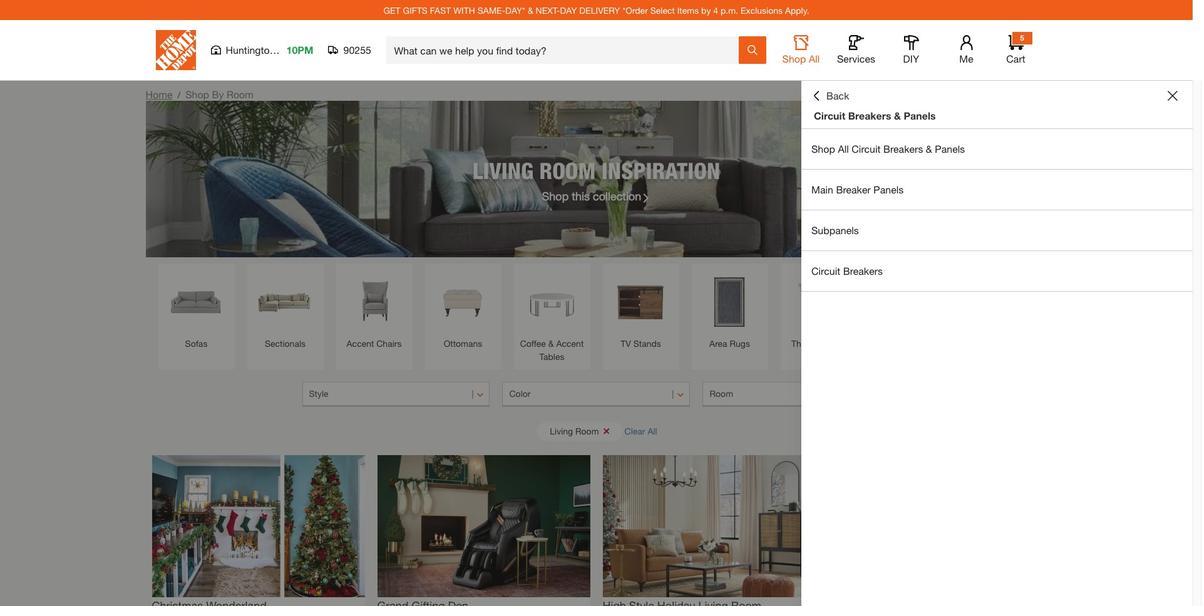 Task type: locate. For each thing, give the bounding box(es) containing it.
shop left the this
[[542, 189, 569, 203]]

shop inside button
[[782, 53, 806, 64]]

room up the this
[[539, 157, 596, 184]]

room right by
[[227, 88, 254, 100]]

panels
[[904, 110, 936, 121], [935, 143, 965, 155], [874, 183, 904, 195]]

panels right breaker
[[874, 183, 904, 195]]

living room button
[[537, 422, 623, 441]]

accent
[[347, 338, 374, 349], [556, 338, 584, 349]]

back button
[[812, 90, 849, 102]]

breaker
[[836, 183, 871, 195]]

subpanels
[[812, 224, 859, 236]]

accent up tables
[[556, 338, 584, 349]]

1 horizontal spatial all
[[809, 53, 820, 64]]

0 horizontal spatial living
[[473, 157, 534, 184]]

2 vertical spatial panels
[[874, 183, 904, 195]]

clear
[[625, 425, 645, 436]]

room button
[[703, 382, 891, 407]]

0 vertical spatial circuit
[[814, 110, 846, 121]]

area
[[709, 338, 727, 349]]

tables
[[539, 351, 564, 362]]

sofas link
[[164, 270, 228, 350]]

1 vertical spatial circuit
[[852, 143, 881, 155]]

throw pillows image
[[787, 270, 851, 334]]

shop for shop all circuit breakers & panels
[[812, 143, 835, 155]]

services
[[837, 53, 875, 64]]

circuit breakers & panels
[[814, 110, 936, 121]]

0 horizontal spatial accent
[[347, 338, 374, 349]]

all right clear
[[648, 425, 657, 436]]

area rugs link
[[698, 270, 762, 350]]

shop
[[782, 53, 806, 64], [185, 88, 209, 100], [812, 143, 835, 155], [542, 189, 569, 203]]

home
[[146, 88, 172, 100]]

breakers down 'subpanels'
[[843, 265, 883, 277]]

stands
[[633, 338, 661, 349]]

1 horizontal spatial stretchy image image
[[377, 455, 590, 597]]

circuit down 'subpanels'
[[812, 265, 840, 277]]

living
[[473, 157, 534, 184], [550, 425, 573, 436]]

area rugs
[[709, 338, 750, 349]]

0 vertical spatial all
[[809, 53, 820, 64]]

/
[[178, 90, 180, 100]]

breakers for circuit breakers & panels
[[848, 110, 891, 121]]

2 vertical spatial all
[[648, 425, 657, 436]]

shop inside "link"
[[542, 189, 569, 203]]

2 vertical spatial breakers
[[843, 265, 883, 277]]

sectionals image
[[253, 270, 317, 334]]

shop inside "menu"
[[812, 143, 835, 155]]

all inside "menu"
[[838, 143, 849, 155]]

feedback link image
[[1185, 212, 1202, 279]]

ottomans
[[444, 338, 482, 349]]

2 accent from the left
[[556, 338, 584, 349]]

0 vertical spatial breakers
[[848, 110, 891, 121]]

inspiration
[[602, 157, 720, 184]]

rugs
[[730, 338, 750, 349]]

circuit down back button
[[814, 110, 846, 121]]

day
[[560, 5, 577, 15]]

breakers
[[848, 110, 891, 121], [884, 143, 923, 155], [843, 265, 883, 277]]

4
[[713, 5, 718, 15]]

shop all circuit breakers & panels link
[[801, 129, 1193, 169]]

menu
[[801, 129, 1193, 292]]

circuit
[[814, 110, 846, 121], [852, 143, 881, 155], [812, 265, 840, 277]]

circuit down circuit breakers & panels
[[852, 143, 881, 155]]

room down area
[[710, 388, 733, 399]]

apply.
[[785, 5, 809, 15]]

p.m.
[[721, 5, 738, 15]]

huntington
[[226, 44, 275, 56]]

1 vertical spatial all
[[838, 143, 849, 155]]

fast
[[430, 5, 451, 15]]

0 horizontal spatial stretchy image image
[[152, 455, 365, 597]]

curtains & drapes image
[[965, 270, 1028, 334]]

1 stretchy image image from the left
[[152, 455, 365, 597]]

circuit breakers link
[[801, 251, 1193, 291]]

10pm
[[286, 44, 313, 56]]

me button
[[946, 35, 987, 65]]

coffee & accent tables
[[520, 338, 584, 362]]

room down color button
[[575, 425, 599, 436]]

1 vertical spatial living
[[550, 425, 573, 436]]

sectionals
[[265, 338, 306, 349]]

home / shop by room
[[146, 88, 254, 100]]

tv stands image
[[609, 270, 673, 334]]

drawer close image
[[1168, 91, 1178, 101]]

circuit for circuit breakers & panels
[[814, 110, 846, 121]]

the home depot logo image
[[156, 30, 196, 70]]

collection
[[593, 189, 641, 203]]

0 vertical spatial living
[[473, 157, 534, 184]]

1 horizontal spatial accent
[[556, 338, 584, 349]]

accent left chairs
[[347, 338, 374, 349]]

& inside coffee & accent tables
[[548, 338, 554, 349]]

home link
[[146, 88, 172, 100]]

breakers down circuit breakers & panels
[[884, 143, 923, 155]]

all up breaker
[[838, 143, 849, 155]]

1 horizontal spatial living
[[550, 425, 573, 436]]

panels inside shop all circuit breakers & panels link
[[935, 143, 965, 155]]

&
[[528, 5, 533, 15], [894, 110, 901, 121], [926, 143, 932, 155], [548, 338, 554, 349]]

2 vertical spatial circuit
[[812, 265, 840, 277]]

2 horizontal spatial all
[[838, 143, 849, 155]]

panels up main breaker panels link
[[935, 143, 965, 155]]

ottomans image
[[431, 270, 495, 334]]

0 horizontal spatial all
[[648, 425, 657, 436]]

all
[[809, 53, 820, 64], [838, 143, 849, 155], [648, 425, 657, 436]]

2 horizontal spatial stretchy image image
[[603, 455, 816, 597]]

shop down apply.
[[782, 53, 806, 64]]

living inside button
[[550, 425, 573, 436]]

accent chairs link
[[342, 270, 406, 350]]

diy
[[903, 53, 919, 64]]

coffee & accent tables link
[[520, 270, 584, 363]]

me
[[959, 53, 974, 64]]

ottomans link
[[431, 270, 495, 350]]

breakers down back
[[848, 110, 891, 121]]

clear all
[[625, 425, 657, 436]]

all up back button
[[809, 53, 820, 64]]

1 vertical spatial panels
[[935, 143, 965, 155]]

stretchy image image
[[152, 455, 365, 597], [377, 455, 590, 597], [603, 455, 816, 597]]

room
[[227, 88, 254, 100], [539, 157, 596, 184], [710, 388, 733, 399], [575, 425, 599, 436]]

tv
[[621, 338, 631, 349]]

shop up the main
[[812, 143, 835, 155]]

by
[[701, 5, 711, 15]]

park
[[278, 44, 298, 56]]

panels up shop all circuit breakers & panels
[[904, 110, 936, 121]]

main breaker panels
[[812, 183, 904, 195]]

get
[[383, 5, 401, 15]]

menu containing shop all circuit breakers & panels
[[801, 129, 1193, 292]]

all for shop all
[[809, 53, 820, 64]]

circuit breakers
[[812, 265, 883, 277]]



Task type: vqa. For each thing, say whether or not it's contained in the screenshot.
The 'Customer Reviews'
no



Task type: describe. For each thing, give the bounding box(es) containing it.
shop for shop this collection
[[542, 189, 569, 203]]

get gifts fast with same-day* & next-day delivery *order select items by 4 p.m. exclusions apply.
[[383, 5, 809, 15]]

throw
[[792, 338, 816, 349]]

back
[[827, 90, 849, 101]]

all for clear all
[[648, 425, 657, 436]]

*order
[[623, 5, 648, 15]]

coffee & accent tables image
[[520, 270, 584, 334]]

shop right /
[[185, 88, 209, 100]]

0 vertical spatial panels
[[904, 110, 936, 121]]

gifts
[[403, 5, 428, 15]]

main breaker panels link
[[801, 170, 1193, 210]]

throw blankets image
[[876, 270, 940, 334]]

by
[[212, 88, 224, 100]]

living for living room inspiration
[[473, 157, 534, 184]]

throw pillows
[[792, 338, 846, 349]]

What can we help you find today? search field
[[394, 37, 738, 63]]

tv stands link
[[609, 270, 673, 350]]

huntington park
[[226, 44, 298, 56]]

accent chairs
[[347, 338, 402, 349]]

90255
[[343, 44, 371, 56]]

subpanels link
[[801, 210, 1193, 250]]

exclusions
[[741, 5, 783, 15]]

style button
[[302, 382, 490, 407]]

breakers for circuit breakers
[[843, 265, 883, 277]]

style
[[309, 388, 328, 399]]

shop all circuit breakers & panels
[[812, 143, 965, 155]]

1 accent from the left
[[347, 338, 374, 349]]

chairs
[[376, 338, 402, 349]]

living for living room
[[550, 425, 573, 436]]

throw pillows link
[[787, 270, 851, 350]]

services button
[[836, 35, 876, 65]]

sofas
[[185, 338, 208, 349]]

items
[[677, 5, 699, 15]]

1 vertical spatial breakers
[[884, 143, 923, 155]]

living room
[[550, 425, 599, 436]]

sectionals link
[[253, 270, 317, 350]]

cart
[[1006, 53, 1026, 64]]

shop this collection link
[[542, 188, 651, 204]]

day*
[[505, 5, 525, 15]]

2 stretchy image image from the left
[[377, 455, 590, 597]]

color button
[[502, 382, 690, 407]]

cart 5
[[1006, 33, 1026, 64]]

area rugs image
[[698, 270, 762, 334]]

circuit for circuit breakers
[[812, 265, 840, 277]]

accent inside coffee & accent tables
[[556, 338, 584, 349]]

5
[[1020, 33, 1024, 43]]

coffee
[[520, 338, 546, 349]]

pillows
[[818, 338, 846, 349]]

panels inside main breaker panels link
[[874, 183, 904, 195]]

delivery
[[579, 5, 620, 15]]

with
[[453, 5, 475, 15]]

& inside shop all circuit breakers & panels link
[[926, 143, 932, 155]]

tv stands
[[621, 338, 661, 349]]

shop this collection
[[542, 189, 641, 203]]

shop for shop all
[[782, 53, 806, 64]]

main
[[812, 183, 833, 195]]

all for shop all circuit breakers & panels
[[838, 143, 849, 155]]

next-
[[536, 5, 560, 15]]

90255 button
[[328, 44, 372, 56]]

same-
[[478, 5, 505, 15]]

accent chairs image
[[342, 270, 406, 334]]

3 stretchy image image from the left
[[603, 455, 816, 597]]

color
[[509, 388, 531, 399]]

clear all button
[[625, 420, 657, 443]]

diy button
[[891, 35, 931, 65]]

select
[[650, 5, 675, 15]]

living room inspiration
[[473, 157, 720, 184]]

sofas image
[[164, 270, 228, 334]]

this
[[572, 189, 590, 203]]

shop all
[[782, 53, 820, 64]]

shop all button
[[781, 35, 821, 65]]



